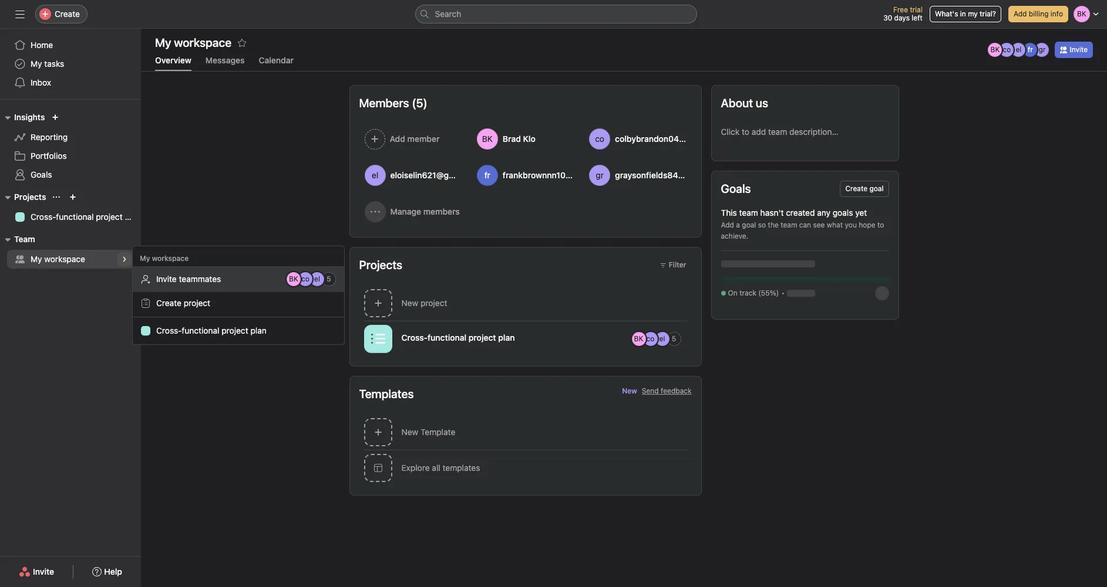 Task type: locate. For each thing, give the bounding box(es) containing it.
create for create
[[55, 9, 80, 19]]

2 horizontal spatial invite
[[1070, 45, 1088, 54]]

0 horizontal spatial projects
[[14, 192, 46, 202]]

2 vertical spatial new
[[401, 428, 418, 438]]

eloiselin621@gmail.com button
[[359, 160, 484, 191]]

templates
[[359, 388, 414, 401]]

graysonfields84@gmail.com
[[615, 170, 726, 180]]

frankbrownnn104@gmail.com
[[503, 170, 619, 180]]

my workspace
[[31, 254, 85, 264], [140, 254, 189, 263]]

on track (55%)
[[728, 289, 779, 298]]

1 vertical spatial add
[[721, 221, 734, 230]]

el
[[1016, 45, 1022, 54], [314, 275, 320, 284], [659, 335, 665, 343]]

functional
[[56, 212, 94, 222], [182, 326, 219, 336], [428, 333, 466, 343]]

1 horizontal spatial cross-
[[156, 326, 182, 336]]

projects element
[[0, 187, 141, 229]]

0 horizontal spatial invite button
[[11, 562, 62, 583]]

my workspace link
[[7, 250, 134, 269]]

cross- down create project on the bottom left
[[156, 326, 182, 336]]

add inside button
[[1014, 9, 1027, 18]]

my left the tasks
[[31, 59, 42, 69]]

1 horizontal spatial invite button
[[1055, 42, 1093, 58]]

cross-functional project plan link down new project or portfolio image
[[7, 208, 141, 227]]

2 vertical spatial invite
[[33, 567, 54, 577]]

project
[[96, 212, 123, 222], [184, 298, 210, 308], [421, 298, 447, 308], [222, 326, 248, 336], [469, 333, 496, 343]]

0 vertical spatial team
[[739, 208, 758, 218]]

0 vertical spatial new
[[401, 298, 418, 308]]

0 horizontal spatial co
[[301, 275, 310, 284]]

0 horizontal spatial create
[[55, 9, 80, 19]]

new for templates
[[401, 428, 418, 438]]

1 horizontal spatial workspace
[[152, 254, 189, 263]]

1 vertical spatial goal
[[742, 221, 756, 230]]

invite teammates menu item
[[133, 267, 344, 293]]

1 vertical spatial goals
[[721, 182, 751, 196]]

0 horizontal spatial 5
[[327, 275, 331, 284]]

explore all templates
[[401, 463, 480, 473]]

2 horizontal spatial cross-functional project plan
[[401, 333, 515, 343]]

0 horizontal spatial my workspace
[[31, 254, 85, 264]]

colbybrandon04@gmail.com
[[615, 134, 727, 144]]

0 vertical spatial goals
[[31, 170, 52, 180]]

1 vertical spatial invite button
[[11, 562, 62, 583]]

my workspace down team
[[31, 254, 85, 264]]

0 vertical spatial projects
[[14, 192, 46, 202]]

can
[[799, 221, 811, 230]]

2 horizontal spatial functional
[[428, 333, 466, 343]]

functional down create project on the bottom left
[[182, 326, 219, 336]]

list image
[[371, 332, 385, 346]]

functional down new project
[[428, 333, 466, 343]]

create for create goal
[[846, 184, 868, 193]]

co inside invite teammates menu item
[[301, 275, 310, 284]]

goal right the a
[[742, 221, 756, 230]]

tasks
[[44, 59, 64, 69]]

hasn't
[[760, 208, 784, 218]]

teams element
[[0, 229, 141, 271]]

0 vertical spatial add
[[1014, 9, 1027, 18]]

new
[[401, 298, 418, 308], [622, 387, 637, 396], [401, 428, 418, 438]]

0 horizontal spatial goal
[[742, 221, 756, 230]]

create inside button
[[846, 184, 868, 193]]

team up the a
[[739, 208, 758, 218]]

0 horizontal spatial bk
[[289, 275, 298, 284]]

create up yet
[[846, 184, 868, 193]]

0 horizontal spatial cross-functional project plan
[[31, 212, 141, 222]]

invite teammates
[[156, 274, 221, 284]]

1 vertical spatial 5
[[672, 335, 676, 344]]

cross-functional project plan down create project on the bottom left
[[156, 326, 267, 336]]

functional down new project or portfolio image
[[56, 212, 94, 222]]

add left billing
[[1014, 9, 1027, 18]]

goal up to
[[870, 184, 884, 193]]

0 vertical spatial 5
[[327, 275, 331, 284]]

what's in my trial?
[[935, 9, 996, 18]]

1 horizontal spatial invite
[[156, 274, 177, 284]]

created
[[786, 208, 815, 218]]

what's
[[935, 9, 958, 18]]

2 horizontal spatial el
[[1016, 45, 1022, 54]]

team
[[739, 208, 758, 218], [781, 221, 797, 230]]

functional inside projects element
[[56, 212, 94, 222]]

goal
[[870, 184, 884, 193], [742, 221, 756, 230]]

create
[[55, 9, 80, 19], [846, 184, 868, 193], [156, 298, 181, 308]]

1 horizontal spatial bk
[[634, 335, 643, 343]]

1 horizontal spatial goal
[[870, 184, 884, 193]]

create goal button
[[840, 181, 889, 197]]

a
[[736, 221, 740, 230]]

2 workspace from the left
[[152, 254, 189, 263]]

create inside popup button
[[55, 9, 80, 19]]

overview
[[155, 55, 191, 65]]

1 vertical spatial create
[[846, 184, 868, 193]]

1 horizontal spatial co
[[646, 335, 655, 343]]

2 vertical spatial create
[[156, 298, 181, 308]]

fr
[[1028, 45, 1033, 54]]

insights element
[[0, 107, 141, 187]]

portfolios link
[[7, 147, 134, 166]]

1 vertical spatial el
[[314, 275, 320, 284]]

0 horizontal spatial add
[[721, 221, 734, 230]]

create down invite teammates at the top left of the page
[[156, 298, 181, 308]]

(55%)
[[759, 289, 779, 298]]

2 vertical spatial co
[[646, 335, 655, 343]]

cross-
[[31, 212, 56, 222], [156, 326, 182, 336], [401, 333, 428, 343]]

team right the
[[781, 221, 797, 230]]

1 vertical spatial new
[[622, 387, 637, 396]]

projects
[[14, 192, 46, 202], [359, 258, 402, 272]]

help
[[104, 567, 122, 577]]

my inside my workspace link
[[31, 254, 42, 264]]

1 my workspace from the left
[[31, 254, 85, 264]]

5
[[327, 275, 331, 284], [672, 335, 676, 344]]

invite button
[[1055, 42, 1093, 58], [11, 562, 62, 583]]

my workspace
[[155, 36, 231, 49]]

calendar
[[259, 55, 294, 65]]

1 vertical spatial co
[[301, 275, 310, 284]]

0 horizontal spatial team
[[739, 208, 758, 218]]

my down team
[[31, 254, 42, 264]]

1 horizontal spatial cross-functional project plan
[[156, 326, 267, 336]]

0 horizontal spatial plan
[[125, 212, 141, 222]]

my workspace up invite teammates at the top left of the page
[[140, 254, 189, 263]]

projects up new project
[[359, 258, 402, 272]]

achieve.
[[721, 232, 749, 241]]

add left the a
[[721, 221, 734, 230]]

cross-functional project plan link
[[7, 208, 141, 227], [133, 320, 344, 342]]

2 horizontal spatial bk
[[991, 45, 1000, 54]]

0 horizontal spatial functional
[[56, 212, 94, 222]]

0 vertical spatial bk
[[991, 45, 1000, 54]]

cross-functional project plan link down invite teammates menu item
[[133, 320, 344, 342]]

brad klo
[[503, 134, 536, 144]]

1 workspace from the left
[[44, 254, 85, 264]]

trial
[[910, 5, 923, 14]]

add to starred image
[[237, 38, 247, 48]]

0 vertical spatial create
[[55, 9, 80, 19]]

2 horizontal spatial co
[[1003, 45, 1011, 54]]

projects left show options, current sort, top image
[[14, 192, 46, 202]]

create up "home" link
[[55, 9, 80, 19]]

goal inside button
[[870, 184, 884, 193]]

cross- inside projects element
[[31, 212, 56, 222]]

my
[[968, 9, 978, 18]]

0 horizontal spatial el
[[314, 275, 320, 284]]

1 horizontal spatial team
[[781, 221, 797, 230]]

add billing info
[[1014, 9, 1063, 18]]

new image
[[52, 114, 59, 121]]

1 horizontal spatial add
[[1014, 9, 1027, 18]]

invite inside menu item
[[156, 274, 177, 284]]

1 horizontal spatial projects
[[359, 258, 402, 272]]

goals inside goals link
[[31, 170, 52, 180]]

goals up this
[[721, 182, 751, 196]]

portfolios
[[31, 151, 67, 161]]

•
[[781, 289, 785, 298]]

0 horizontal spatial cross-
[[31, 212, 56, 222]]

2 horizontal spatial create
[[846, 184, 868, 193]]

5 inside invite teammates menu item
[[327, 275, 331, 284]]

goals down portfolios
[[31, 170, 52, 180]]

1 vertical spatial invite
[[156, 274, 177, 284]]

0 vertical spatial cross-functional project plan link
[[7, 208, 141, 227]]

1 horizontal spatial el
[[659, 335, 665, 343]]

cross- down new project
[[401, 333, 428, 343]]

frankbrownnn104@gmail.com button
[[472, 160, 619, 191]]

workspace up invite teammates at the top left of the page
[[152, 254, 189, 263]]

insights button
[[0, 110, 45, 125]]

0 vertical spatial co
[[1003, 45, 1011, 54]]

the
[[768, 221, 779, 230]]

1 horizontal spatial goals
[[721, 182, 751, 196]]

cross- down show options, current sort, top image
[[31, 212, 56, 222]]

1 horizontal spatial my workspace
[[140, 254, 189, 263]]

my tasks link
[[7, 55, 134, 73]]

workspace down projects element
[[44, 254, 85, 264]]

el inside invite teammates menu item
[[314, 275, 320, 284]]

new send feedback
[[622, 387, 692, 396]]

goals
[[31, 170, 52, 180], [721, 182, 751, 196]]

free
[[893, 5, 908, 14]]

1 vertical spatial bk
[[289, 275, 298, 284]]

0 horizontal spatial workspace
[[44, 254, 85, 264]]

cross-functional project plan down new project
[[401, 333, 515, 343]]

0 horizontal spatial goals
[[31, 170, 52, 180]]

workspace
[[44, 254, 85, 264], [152, 254, 189, 263]]

my inside my tasks link
[[31, 59, 42, 69]]

0 vertical spatial goal
[[870, 184, 884, 193]]

cross-functional project plan
[[31, 212, 141, 222], [156, 326, 267, 336], [401, 333, 515, 343]]

cross-functional project plan down new project or portfolio image
[[31, 212, 141, 222]]

1 horizontal spatial create
[[156, 298, 181, 308]]

bk
[[991, 45, 1000, 54], [289, 275, 298, 284], [634, 335, 643, 343]]

invite
[[1070, 45, 1088, 54], [156, 274, 177, 284], [33, 567, 54, 577]]



Task type: vqa. For each thing, say whether or not it's contained in the screenshot.
the bottommost goal
yes



Task type: describe. For each thing, give the bounding box(es) containing it.
0 vertical spatial el
[[1016, 45, 1022, 54]]

reporting link
[[7, 128, 134, 147]]

trial?
[[980, 9, 996, 18]]

new project or portfolio image
[[70, 194, 77, 201]]

info
[[1051, 9, 1063, 18]]

this team hasn't created any goals yet add a goal so the team can see what you hope to achieve.
[[721, 208, 884, 241]]

members (5)
[[359, 96, 428, 110]]

any
[[817, 208, 831, 218]]

cross-functional project plan inside projects element
[[31, 212, 141, 222]]

goals link
[[7, 166, 134, 184]]

2 horizontal spatial cross-
[[401, 333, 428, 343]]

so
[[758, 221, 766, 230]]

global element
[[0, 29, 141, 99]]

reporting
[[31, 132, 68, 142]]

explore
[[401, 463, 430, 473]]

30
[[884, 14, 892, 22]]

2 vertical spatial bk
[[634, 335, 643, 343]]

add billing info button
[[1009, 6, 1068, 22]]

2 horizontal spatial plan
[[498, 333, 515, 343]]

team
[[14, 234, 35, 244]]

insights
[[14, 112, 45, 122]]

search button
[[415, 5, 697, 23]]

brad klo button
[[472, 123, 579, 155]]

show options, current sort, top image
[[53, 194, 60, 201]]

gr
[[1039, 45, 1046, 54]]

colbybrandon04@gmail.com button
[[584, 123, 727, 155]]

team button
[[0, 233, 35, 247]]

all
[[432, 463, 440, 473]]

in
[[960, 9, 966, 18]]

0 vertical spatial invite button
[[1055, 42, 1093, 58]]

goals
[[833, 208, 853, 218]]

1 vertical spatial team
[[781, 221, 797, 230]]

templates
[[443, 463, 480, 473]]

create project
[[156, 298, 210, 308]]

add inside this team hasn't created any goals yet add a goal so the team can see what you hope to achieve.
[[721, 221, 734, 230]]

new for projects
[[401, 298, 418, 308]]

see
[[813, 221, 825, 230]]

inbox link
[[7, 73, 134, 92]]

cross-functional project plan link inside projects element
[[7, 208, 141, 227]]

help button
[[85, 562, 130, 583]]

hope
[[859, 221, 876, 230]]

2 vertical spatial el
[[659, 335, 665, 343]]

days
[[894, 14, 910, 22]]

bk inside invite teammates menu item
[[289, 275, 298, 284]]

filter button
[[654, 257, 692, 274]]

my right see details, my workspace icon
[[140, 254, 150, 263]]

this
[[721, 208, 737, 218]]

on
[[728, 289, 738, 298]]

home
[[31, 40, 53, 50]]

you
[[845, 221, 857, 230]]

new template
[[401, 428, 455, 438]]

add member
[[390, 134, 440, 144]]

messages
[[205, 55, 245, 65]]

hide sidebar image
[[15, 9, 25, 19]]

create goal
[[846, 184, 884, 193]]

inbox
[[31, 78, 51, 88]]

what
[[827, 221, 843, 230]]

free trial 30 days left
[[884, 5, 923, 22]]

overview button
[[155, 55, 191, 71]]

my workspace inside the teams element
[[31, 254, 85, 264]]

manage members
[[390, 207, 460, 217]]

billing
[[1029, 9, 1049, 18]]

what's in my trial? button
[[930, 6, 1001, 22]]

home link
[[7, 36, 134, 55]]

search
[[435, 9, 461, 19]]

manage members button
[[359, 196, 467, 228]]

see details, my workspace image
[[121, 256, 128, 263]]

create for create project
[[156, 298, 181, 308]]

my tasks
[[31, 59, 64, 69]]

0 vertical spatial invite
[[1070, 45, 1088, 54]]

send feedback link
[[642, 387, 692, 397]]

1 vertical spatial projects
[[359, 258, 402, 272]]

projects button
[[0, 190, 46, 204]]

1 horizontal spatial plan
[[251, 326, 267, 336]]

my for my workspace link
[[31, 254, 42, 264]]

workspace inside my workspace link
[[44, 254, 85, 264]]

plan inside projects element
[[125, 212, 141, 222]]

1 horizontal spatial 5
[[672, 335, 676, 344]]

calendar button
[[259, 55, 294, 71]]

new project
[[401, 298, 447, 308]]

yet
[[855, 208, 867, 218]]

teammates
[[179, 274, 221, 284]]

to
[[878, 221, 884, 230]]

goal inside this team hasn't created any goals yet add a goal so the team can see what you hope to achieve.
[[742, 221, 756, 230]]

graysonfields84@gmail.com button
[[584, 160, 726, 191]]

filter
[[669, 261, 686, 270]]

template
[[421, 428, 455, 438]]

1 vertical spatial cross-functional project plan link
[[133, 320, 344, 342]]

0 horizontal spatial invite
[[33, 567, 54, 577]]

create button
[[35, 5, 87, 23]]

2 my workspace from the left
[[140, 254, 189, 263]]

about us
[[721, 96, 768, 110]]

my for my tasks link
[[31, 59, 42, 69]]

search list box
[[415, 5, 697, 23]]

add member button
[[359, 123, 467, 155]]

track
[[740, 289, 757, 298]]

send
[[642, 387, 659, 396]]

eloiselin621@gmail.com
[[390, 170, 484, 180]]

feedback
[[661, 387, 692, 396]]

left
[[912, 14, 923, 22]]

projects inside dropdown button
[[14, 192, 46, 202]]

messages button
[[205, 55, 245, 71]]

1 horizontal spatial functional
[[182, 326, 219, 336]]



